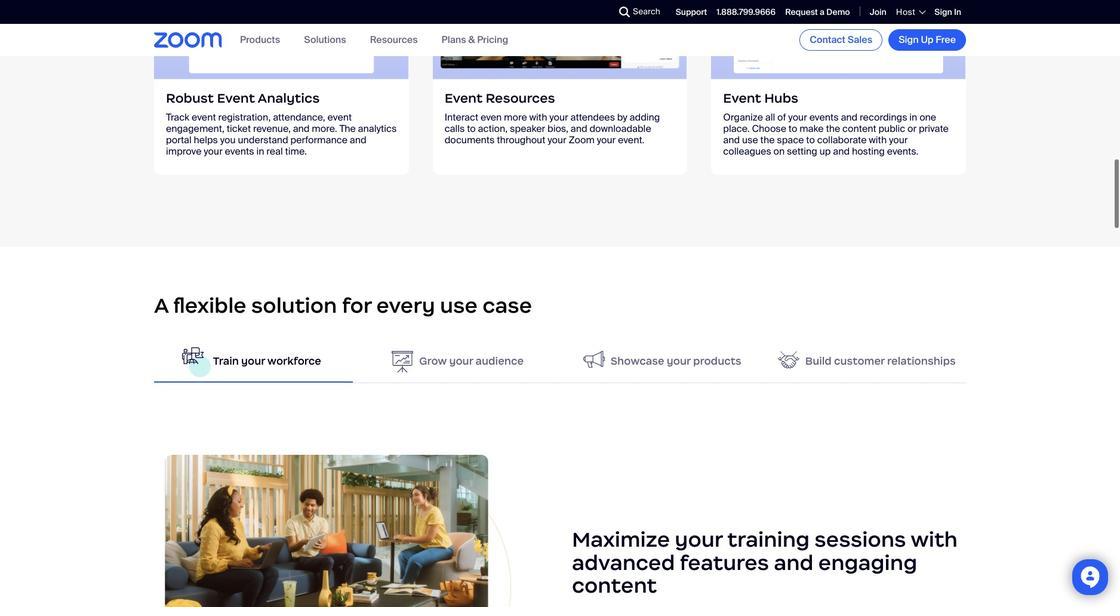 Task type: describe. For each thing, give the bounding box(es) containing it.
sign for sign up free
[[899, 33, 919, 46]]

group of people on devices image
[[154, 455, 548, 607]]

sign up free
[[899, 33, 956, 46]]

pricing
[[477, 34, 508, 46]]

event for event hubs
[[723, 90, 761, 106]]

support link
[[676, 6, 707, 17]]

hosting
[[852, 145, 885, 157]]

private
[[919, 122, 949, 135]]

resources button
[[370, 34, 418, 46]]

event organizers image
[[711, 0, 966, 79]]

portal
[[166, 133, 192, 146]]

sign in link
[[935, 6, 961, 17]]

your inside "maximize your training sessions with advanced features and engaging content"
[[675, 527, 723, 553]]

grow your audience
[[419, 355, 524, 368]]

colleagues
[[723, 145, 771, 157]]

engaging
[[818, 550, 917, 576]]

zoom logo image
[[154, 32, 222, 48]]

real
[[266, 145, 283, 157]]

registration,
[[218, 111, 271, 123]]

the
[[339, 122, 356, 135]]

robust event analytics track event registration, attendance, event engagement, ticket revenue, and more. the analytics portal helps you understand performance and improve your events in real time.
[[166, 90, 397, 157]]

showcase your products button
[[563, 341, 762, 383]]

resources inside event resources interact even more with your attendees by adding calls to action, speaker bios, and downloadable documents throughout your zoom your event.
[[486, 90, 555, 106]]

analytics
[[258, 90, 320, 106]]

customer
[[834, 355, 885, 368]]

2 event from the left
[[328, 111, 352, 123]]

calls
[[445, 122, 465, 135]]

bios,
[[548, 122, 568, 135]]

search image
[[619, 7, 630, 17]]

man smiling image
[[433, 0, 687, 79]]

0 horizontal spatial use
[[440, 292, 478, 319]]

event.
[[618, 133, 645, 146]]

make
[[800, 122, 824, 135]]

search image
[[619, 7, 630, 17]]

build customer relationships button
[[768, 341, 966, 383]]

sign in
[[935, 6, 961, 17]]

use inside event hubs organize all of your events and recordings in one place. choose to make the content public or private and use the space to collaborate with your colleagues on setting up and hosting events.
[[742, 133, 758, 146]]

and inside event resources interact even more with your attendees by adding calls to action, speaker bios, and downloadable documents throughout your zoom your event.
[[571, 122, 587, 135]]

in
[[954, 6, 961, 17]]

1 event from the left
[[192, 111, 216, 123]]

training
[[727, 527, 810, 553]]

solutions button
[[304, 34, 346, 46]]

with inside event hubs organize all of your events and recordings in one place. choose to make the content public or private and use the space to collaborate with your colleagues on setting up and hosting events.
[[869, 133, 887, 146]]

by
[[617, 111, 627, 123]]

host button
[[896, 7, 925, 17]]

event for event resources
[[445, 90, 483, 106]]

helps
[[194, 133, 218, 146]]

demo
[[827, 6, 850, 17]]

public
[[879, 122, 905, 135]]

join link
[[870, 6, 887, 17]]

downloadable
[[590, 122, 651, 135]]

search
[[633, 6, 660, 17]]

relationships
[[887, 355, 956, 368]]

sales
[[848, 33, 872, 46]]

setting
[[787, 145, 817, 157]]

hubs
[[764, 90, 798, 106]]

event resources interact even more with your attendees by adding calls to action, speaker bios, and downloadable documents throughout your zoom your event.
[[445, 90, 660, 146]]

2 horizontal spatial to
[[806, 133, 815, 146]]

event inside robust event analytics track event registration, attendance, event engagement, ticket revenue, and more. the analytics portal helps you understand performance and improve your events in real time.
[[217, 90, 255, 106]]

you
[[220, 133, 236, 146]]

sessions
[[815, 527, 906, 553]]

products
[[240, 34, 280, 46]]

train your workforce tab panel
[[154, 431, 966, 607]]

join
[[870, 6, 887, 17]]

throughout
[[497, 133, 545, 146]]

contact
[[810, 33, 845, 46]]

up
[[820, 145, 831, 157]]

1.888.799.9666 link
[[717, 6, 776, 17]]

one
[[920, 111, 936, 123]]

events.
[[887, 145, 919, 157]]

space
[[777, 133, 804, 146]]

for
[[342, 292, 372, 319]]

plans & pricing link
[[442, 34, 508, 46]]

on
[[774, 145, 785, 157]]

and inside "maximize your training sessions with advanced features and engaging content"
[[774, 550, 814, 576]]

grow your audience button
[[359, 341, 557, 383]]

audience
[[476, 355, 524, 368]]

or
[[908, 122, 917, 135]]

content inside event hubs organize all of your events and recordings in one place. choose to make the content public or private and use the space to collaborate with your colleagues on setting up and hosting events.
[[843, 122, 876, 135]]

revenue,
[[253, 122, 291, 135]]

advanced
[[572, 550, 675, 576]]

more
[[504, 111, 527, 123]]

request a demo link
[[785, 6, 850, 17]]

tabs tab list
[[154, 341, 966, 383]]

content inside "maximize your training sessions with advanced features and engaging content"
[[572, 573, 657, 599]]

attendance,
[[273, 111, 325, 123]]

&
[[468, 34, 475, 46]]

engagement,
[[166, 122, 224, 135]]

in inside robust event analytics track event registration, attendance, event engagement, ticket revenue, and more. the analytics portal helps you understand performance and improve your events in real time.
[[256, 145, 264, 157]]

free
[[936, 33, 956, 46]]



Task type: locate. For each thing, give the bounding box(es) containing it.
workforce
[[267, 355, 321, 368]]

solutions
[[304, 34, 346, 46]]

0 vertical spatial use
[[742, 133, 758, 146]]

1 horizontal spatial in
[[910, 111, 917, 123]]

2 event from the left
[[445, 90, 483, 106]]

all
[[765, 111, 775, 123]]

place.
[[723, 122, 750, 135]]

every
[[376, 292, 435, 319]]

sign left up
[[899, 33, 919, 46]]

0 horizontal spatial with
[[529, 111, 547, 123]]

content down maximize
[[572, 573, 657, 599]]

action,
[[478, 122, 508, 135]]

adding
[[630, 111, 660, 123]]

1 horizontal spatial event
[[328, 111, 352, 123]]

0 vertical spatial events
[[809, 111, 839, 123]]

improve
[[166, 145, 202, 157]]

0 horizontal spatial resources
[[370, 34, 418, 46]]

None search field
[[576, 2, 622, 21]]

contact sales link
[[800, 29, 883, 51]]

0 horizontal spatial sign
[[899, 33, 919, 46]]

events down ticket
[[225, 145, 254, 157]]

event inside event hubs organize all of your events and recordings in one place. choose to make the content public or private and use the space to collaborate with your colleagues on setting up and hosting events.
[[723, 90, 761, 106]]

maximize
[[572, 527, 670, 553]]

case
[[483, 292, 532, 319]]

event analytics dashboard image
[[154, 0, 409, 79]]

your inside robust event analytics track event registration, attendance, event engagement, ticket revenue, and more. the analytics portal helps you understand performance and improve your events in real time.
[[204, 145, 223, 157]]

a
[[154, 292, 168, 319]]

megaphone image
[[583, 351, 605, 368]]

1.888.799.9666
[[717, 6, 776, 17]]

1 vertical spatial events
[[225, 145, 254, 157]]

request
[[785, 6, 818, 17]]

organize
[[723, 111, 763, 123]]

event up performance
[[328, 111, 352, 123]]

0 horizontal spatial events
[[225, 145, 254, 157]]

your
[[549, 111, 568, 123], [788, 111, 807, 123], [548, 133, 566, 146], [597, 133, 616, 146], [889, 133, 908, 146], [204, 145, 223, 157], [241, 355, 265, 368], [449, 355, 473, 368], [667, 355, 691, 368], [675, 527, 723, 553]]

shaking hands image
[[778, 351, 799, 369]]

1 vertical spatial content
[[572, 573, 657, 599]]

1 horizontal spatial resources
[[486, 90, 555, 106]]

to right calls
[[467, 122, 476, 135]]

3 event from the left
[[723, 90, 761, 106]]

0 horizontal spatial the
[[760, 133, 775, 146]]

plans
[[442, 34, 466, 46]]

zoom
[[569, 133, 595, 146]]

1 horizontal spatial content
[[843, 122, 876, 135]]

the down all
[[760, 133, 775, 146]]

with inside event resources interact even more with your attendees by adding calls to action, speaker bios, and downloadable documents throughout your zoom your event.
[[529, 111, 547, 123]]

event up helps
[[192, 111, 216, 123]]

1 horizontal spatial to
[[789, 122, 797, 135]]

sign for sign in
[[935, 6, 952, 17]]

event hubs organize all of your events and recordings in one place. choose to make the content public or private and use the space to collaborate with your colleagues on setting up and hosting events.
[[723, 90, 949, 157]]

and
[[841, 111, 858, 123], [293, 122, 310, 135], [571, 122, 587, 135], [350, 133, 366, 146], [723, 133, 740, 146], [833, 145, 850, 157], [774, 550, 814, 576]]

documents
[[445, 133, 495, 146]]

flexible
[[173, 292, 246, 319]]

a flexible solution for every use case
[[154, 292, 532, 319]]

2 horizontal spatial event
[[723, 90, 761, 106]]

0 vertical spatial resources
[[370, 34, 418, 46]]

to right of
[[789, 122, 797, 135]]

showcase
[[611, 355, 664, 368]]

2 horizontal spatial with
[[911, 527, 958, 553]]

0 vertical spatial in
[[910, 111, 917, 123]]

sign up free link
[[889, 29, 966, 51]]

to left up
[[806, 133, 815, 146]]

solution
[[251, 292, 337, 319]]

1 vertical spatial in
[[256, 145, 264, 157]]

request a demo
[[785, 6, 850, 17]]

1 vertical spatial use
[[440, 292, 478, 319]]

collaborate
[[817, 133, 867, 146]]

1 vertical spatial with
[[869, 133, 887, 146]]

0 horizontal spatial content
[[572, 573, 657, 599]]

chart image
[[392, 351, 413, 373]]

understand
[[238, 133, 288, 146]]

1 vertical spatial resources
[[486, 90, 555, 106]]

with inside "maximize your training sessions with advanced features and engaging content"
[[911, 527, 958, 553]]

maximize your training sessions with advanced features and engaging content
[[572, 527, 958, 599]]

0 horizontal spatial event
[[217, 90, 255, 106]]

host
[[896, 7, 915, 17]]

1 vertical spatial sign
[[899, 33, 919, 46]]

event up organize
[[723, 90, 761, 106]]

events inside event hubs organize all of your events and recordings in one place. choose to make the content public or private and use the space to collaborate with your colleagues on setting up and hosting events.
[[809, 111, 839, 123]]

build customer relationships
[[805, 355, 956, 368]]

the
[[826, 122, 840, 135], [760, 133, 775, 146]]

features
[[680, 550, 769, 576]]

ticket
[[227, 122, 251, 135]]

analytics
[[358, 122, 397, 135]]

in
[[910, 111, 917, 123], [256, 145, 264, 157]]

1 horizontal spatial events
[[809, 111, 839, 123]]

up
[[921, 33, 934, 46]]

1 horizontal spatial use
[[742, 133, 758, 146]]

in left one
[[910, 111, 917, 123]]

showcase your products
[[611, 355, 741, 368]]

support
[[676, 6, 707, 17]]

2 vertical spatial with
[[911, 527, 958, 553]]

performance
[[290, 133, 347, 146]]

use down organize
[[742, 133, 758, 146]]

of
[[777, 111, 786, 123]]

0 vertical spatial with
[[529, 111, 547, 123]]

0 vertical spatial sign
[[935, 6, 952, 17]]

sign left in
[[935, 6, 952, 17]]

1 horizontal spatial with
[[869, 133, 887, 146]]

content up hosting
[[843, 122, 876, 135]]

event up registration,
[[217, 90, 255, 106]]

1 horizontal spatial the
[[826, 122, 840, 135]]

0 vertical spatial content
[[843, 122, 876, 135]]

in inside event hubs organize all of your events and recordings in one place. choose to make the content public or private and use the space to collaborate with your colleagues on setting up and hosting events.
[[910, 111, 917, 123]]

choose
[[752, 122, 786, 135]]

event
[[192, 111, 216, 123], [328, 111, 352, 123]]

content
[[843, 122, 876, 135], [572, 573, 657, 599]]

with
[[529, 111, 547, 123], [869, 133, 887, 146], [911, 527, 958, 553]]

more.
[[312, 122, 337, 135]]

recordings
[[860, 111, 907, 123]]

to inside event resources interact even more with your attendees by adding calls to action, speaker bios, and downloadable documents throughout your zoom your event.
[[467, 122, 476, 135]]

robust
[[166, 90, 214, 106]]

train
[[213, 355, 239, 368]]

build
[[805, 355, 832, 368]]

the right make
[[826, 122, 840, 135]]

events inside robust event analytics track event registration, attendance, event engagement, ticket revenue, and more. the analytics portal helps you understand performance and improve your events in real time.
[[225, 145, 254, 157]]

event up interact
[[445, 90, 483, 106]]

in left real
[[256, 145, 264, 157]]

event inside event resources interact even more with your attendees by adding calls to action, speaker bios, and downloadable documents throughout your zoom your event.
[[445, 90, 483, 106]]

0 horizontal spatial to
[[467, 122, 476, 135]]

0 horizontal spatial in
[[256, 145, 264, 157]]

0 horizontal spatial event
[[192, 111, 216, 123]]

plans & pricing
[[442, 34, 508, 46]]

person standing with a flag image
[[182, 346, 203, 365]]

time.
[[285, 145, 307, 157]]

products
[[693, 355, 741, 368]]

attendees
[[570, 111, 615, 123]]

1 horizontal spatial sign
[[935, 6, 952, 17]]

use
[[742, 133, 758, 146], [440, 292, 478, 319]]

use left case
[[440, 292, 478, 319]]

interact
[[445, 111, 478, 123]]

train your workforce
[[213, 355, 321, 368]]

train your workforce button
[[154, 341, 353, 383]]

1 horizontal spatial event
[[445, 90, 483, 106]]

products button
[[240, 34, 280, 46]]

1 event from the left
[[217, 90, 255, 106]]

speaker
[[510, 122, 545, 135]]

events up collaborate at the top
[[809, 111, 839, 123]]

a
[[820, 6, 825, 17]]



Task type: vqa. For each thing, say whether or not it's contained in the screenshot.


